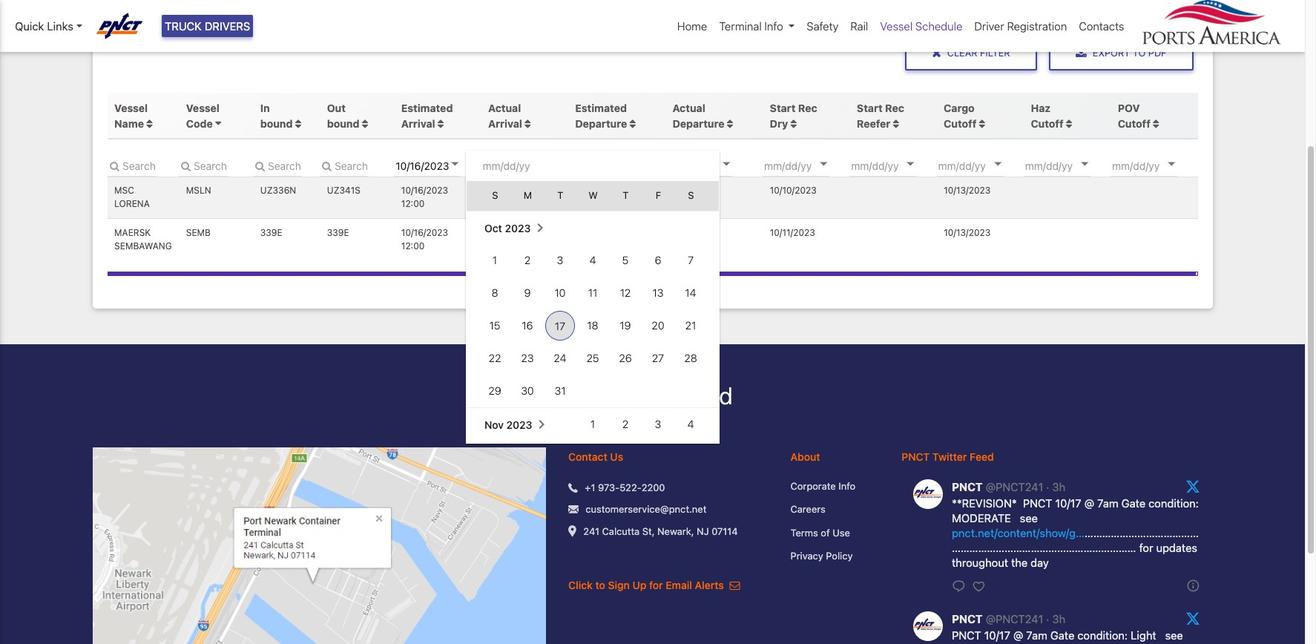 Task type: vqa. For each thing, say whether or not it's contained in the screenshot.


Task type: describe. For each thing, give the bounding box(es) containing it.
start rec dry
[[770, 101, 817, 130]]

october 2023 element
[[467, 211, 719, 244]]

terminal
[[719, 19, 762, 33]]

name
[[114, 117, 144, 130]]

23
[[522, 352, 534, 364]]

10
[[555, 286, 566, 299]]

22
[[489, 352, 502, 364]]

nov 2023
[[485, 418, 533, 431]]

vessel for name
[[114, 101, 148, 114]]

sembawang
[[114, 240, 172, 251]]

bound for out
[[327, 117, 360, 130]]

0 vertical spatial 1
[[493, 254, 498, 266]]

1 horizontal spatial 3
[[655, 418, 662, 430]]

10/10/2023
[[770, 185, 817, 196]]

pov cutoff
[[1118, 101, 1151, 130]]

quick
[[15, 19, 44, 33]]

semb
[[186, 227, 211, 238]]

privacy policy
[[791, 550, 853, 562]]

careers
[[791, 503, 826, 515]]

alerts
[[695, 579, 724, 591]]

home
[[678, 19, 707, 33]]

start rec reefer
[[857, 101, 904, 130]]

11
[[589, 286, 598, 299]]

privacy
[[791, 550, 824, 562]]

cutoff for pov
[[1118, 117, 1151, 130]]

20
[[652, 319, 665, 332]]

corporate info link
[[791, 479, 880, 494]]

terms of use link
[[791, 526, 880, 540]]

msc
[[114, 185, 134, 196]]

rail link
[[845, 12, 874, 40]]

m
[[524, 189, 532, 201]]

cargo cutoff
[[944, 101, 977, 130]]

23:00
[[575, 198, 600, 210]]

241
[[584, 525, 600, 537]]

16:00
[[488, 198, 512, 210]]

25
[[587, 352, 600, 364]]

+1 973-522-2200 link
[[585, 481, 665, 495]]

actual departure
[[673, 101, 725, 130]]

about
[[791, 450, 820, 463]]

17
[[555, 320, 566, 332]]

16
[[522, 319, 534, 332]]

10/16/2023 23:00
[[575, 185, 622, 210]]

10/11/2023
[[770, 227, 815, 238]]

6
[[655, 254, 662, 266]]

cutoff for haz
[[1031, 117, 1064, 130]]

week 3 row
[[467, 309, 719, 342]]

connected
[[622, 382, 733, 410]]

quick links link
[[15, 18, 82, 34]]

arrival for actual arrival
[[488, 117, 522, 130]]

1 t from the left
[[558, 189, 564, 201]]

w
[[589, 189, 598, 201]]

maersk sembawang
[[114, 227, 172, 251]]

10/16/2023 12:00 for uz341s
[[401, 185, 448, 210]]

msc lorena
[[114, 185, 150, 210]]

driver
[[975, 19, 1005, 33]]

st,
[[643, 525, 655, 537]]

estimated for arrival
[[401, 101, 453, 114]]

info for terminal info
[[765, 19, 783, 33]]

26
[[620, 352, 632, 364]]

10/13/2023 for 10/11/2023
[[944, 227, 991, 238]]

0 horizontal spatial 4
[[590, 254, 597, 266]]

vessel for code
[[186, 101, 220, 114]]

sign
[[608, 579, 630, 591]]

2200
[[642, 481, 665, 493]]

2 week 1 row from the top
[[467, 408, 719, 441]]

email
[[666, 579, 692, 591]]

1 339e from the left
[[260, 227, 282, 238]]

twitter
[[933, 450, 967, 463]]

9
[[525, 286, 531, 299]]

click to sign up for email alerts link
[[569, 579, 740, 591]]

terminal info link
[[713, 12, 801, 40]]

contacts link
[[1073, 12, 1131, 40]]

registration
[[1007, 19, 1067, 33]]

contacts
[[1079, 19, 1125, 33]]

12:00 for 339e
[[401, 240, 425, 251]]

2023 for nov 2023
[[507, 418, 533, 431]]

2 339e from the left
[[327, 227, 349, 238]]

start for dry
[[770, 101, 796, 114]]

customerservice@pnct.net link
[[586, 502, 707, 517]]

7
[[688, 254, 694, 266]]

truck drivers
[[165, 19, 250, 33]]

8
[[492, 286, 499, 299]]

envelope o image
[[730, 580, 740, 590]]

customerservice@pnct.net
[[586, 503, 707, 515]]

14
[[686, 286, 697, 299]]

reefer
[[857, 117, 891, 130]]

click to sign up for email alerts
[[569, 579, 727, 591]]

10/16/2023 12:00 for 339e
[[401, 227, 448, 251]]

12
[[621, 286, 631, 299]]

vessel for schedule
[[880, 19, 913, 33]]

actual arrival
[[488, 101, 522, 130]]

out
[[327, 101, 346, 114]]

policy
[[826, 550, 853, 562]]

uz341s
[[327, 185, 361, 196]]



Task type: locate. For each thing, give the bounding box(es) containing it.
rec for start rec reefer
[[885, 101, 904, 114]]

pnct
[[902, 450, 930, 463]]

row group containing oct 2023
[[467, 211, 719, 408]]

pnct twitter feed
[[902, 450, 994, 463]]

s up oct
[[492, 189, 498, 201]]

0 horizontal spatial 1
[[493, 254, 498, 266]]

1 vertical spatial 1
[[591, 418, 596, 430]]

corporate info
[[791, 480, 856, 492]]

0 vertical spatial 10/13/2023
[[944, 185, 991, 196]]

1 horizontal spatial 339e
[[327, 227, 349, 238]]

4 down connected on the bottom of the page
[[688, 418, 695, 430]]

+1
[[585, 481, 595, 493]]

for
[[649, 579, 663, 591]]

1 10/13/2023 from the top
[[944, 185, 991, 196]]

msln
[[186, 185, 211, 196]]

0 horizontal spatial info
[[765, 19, 783, 33]]

start up reefer
[[857, 101, 883, 114]]

stay
[[573, 382, 617, 410]]

10/16/2023 16:00
[[488, 185, 535, 210]]

1 horizontal spatial cutoff
[[1031, 117, 1064, 130]]

241 calcutta st, newark, nj 07114
[[584, 525, 738, 537]]

12:00 for uz341s
[[401, 198, 425, 210]]

haz
[[1031, 101, 1051, 114]]

10/16/2023
[[401, 185, 448, 196], [488, 185, 535, 196], [575, 185, 622, 196], [401, 227, 448, 238]]

vessel up code
[[186, 101, 220, 114]]

bound down in
[[260, 117, 293, 130]]

1 estimated from the left
[[401, 101, 453, 114]]

0 horizontal spatial departure
[[575, 117, 627, 130]]

2 horizontal spatial vessel
[[880, 19, 913, 33]]

1 horizontal spatial bound
[[327, 117, 360, 130]]

1 vertical spatial 2
[[623, 418, 629, 430]]

1 week 1 row from the top
[[467, 244, 719, 277]]

5
[[623, 254, 629, 266]]

departure for actual
[[673, 117, 725, 130]]

0 horizontal spatial 339e
[[260, 227, 282, 238]]

0 vertical spatial 2023
[[505, 222, 531, 234]]

actual inside actual arrival
[[488, 101, 521, 114]]

november 2023 element
[[467, 408, 577, 441]]

newark,
[[658, 525, 694, 537]]

07114
[[712, 525, 738, 537]]

departure for estimated
[[575, 117, 627, 130]]

info up careers link
[[839, 480, 856, 492]]

None field
[[107, 154, 156, 177], [179, 154, 228, 177], [253, 154, 302, 177], [320, 154, 369, 177], [107, 154, 156, 177], [179, 154, 228, 177], [253, 154, 302, 177], [320, 154, 369, 177]]

start inside start rec reefer
[[857, 101, 883, 114]]

week 1 row up 'contact us'
[[467, 408, 719, 441]]

terminal info
[[719, 19, 783, 33]]

tuesday october 17 2023 cell
[[544, 309, 577, 342]]

2023 right oct
[[505, 222, 531, 234]]

1 horizontal spatial info
[[839, 480, 856, 492]]

rec inside start rec reefer
[[885, 101, 904, 114]]

actual for actual arrival
[[488, 101, 521, 114]]

us
[[610, 450, 623, 463]]

rec left start rec reefer
[[798, 101, 817, 114]]

1 horizontal spatial estimated
[[575, 101, 627, 114]]

vessel code
[[186, 101, 220, 130]]

actual for actual departure
[[673, 101, 705, 114]]

arrival inside the estimated arrival
[[401, 117, 435, 130]]

1 rec from the left
[[798, 101, 817, 114]]

2 s from the left
[[688, 189, 694, 201]]

2 10/13/2023 from the top
[[944, 227, 991, 238]]

estimated for departure
[[575, 101, 627, 114]]

arrival right out bound
[[401, 117, 435, 130]]

vessel right the rail
[[880, 19, 913, 33]]

0 vertical spatial 12:00
[[401, 198, 425, 210]]

bound down the out
[[327, 117, 360, 130]]

1 s from the left
[[492, 189, 498, 201]]

1 horizontal spatial 2
[[623, 418, 629, 430]]

s right f
[[688, 189, 694, 201]]

calcutta
[[602, 525, 640, 537]]

1 horizontal spatial s
[[688, 189, 694, 201]]

2 t from the left
[[623, 189, 629, 201]]

4
[[590, 254, 597, 266], [688, 418, 695, 430]]

1 vertical spatial 4
[[688, 418, 695, 430]]

rec for start rec dry
[[798, 101, 817, 114]]

2 horizontal spatial cutoff
[[1118, 117, 1151, 130]]

1 12:00 from the top
[[401, 198, 425, 210]]

0 horizontal spatial rec
[[798, 101, 817, 114]]

oct 2023
[[485, 222, 531, 234]]

3 up the 10 at top left
[[557, 254, 564, 266]]

1 10/16/2023 12:00 from the top
[[401, 185, 448, 210]]

out bound
[[327, 101, 362, 130]]

2 rec from the left
[[885, 101, 904, 114]]

of
[[821, 527, 830, 538]]

estimated
[[401, 101, 453, 114], [575, 101, 627, 114]]

1 horizontal spatial rec
[[885, 101, 904, 114]]

driver registration
[[975, 19, 1067, 33]]

2 12:00 from the top
[[401, 240, 425, 251]]

1 horizontal spatial t
[[623, 189, 629, 201]]

0 horizontal spatial actual
[[488, 101, 521, 114]]

1 horizontal spatial start
[[857, 101, 883, 114]]

truck drivers link
[[162, 15, 253, 37]]

estimated departure
[[575, 101, 627, 130]]

arrival up mm/dd/yy field
[[488, 117, 522, 130]]

rec up reefer
[[885, 101, 904, 114]]

10/13/2023 for 10/10/2023
[[944, 185, 991, 196]]

pov
[[1118, 101, 1140, 114]]

1 vertical spatial 3
[[655, 418, 662, 430]]

1 horizontal spatial 1
[[591, 418, 596, 430]]

maersk
[[114, 227, 151, 238]]

2 up us on the bottom left of the page
[[623, 418, 629, 430]]

cutoff down cargo on the right of page
[[944, 117, 977, 130]]

start for reefer
[[857, 101, 883, 114]]

2023 for oct 2023
[[505, 222, 531, 234]]

1 horizontal spatial 4
[[688, 418, 695, 430]]

1 vertical spatial 2023
[[507, 418, 533, 431]]

info right terminal
[[765, 19, 783, 33]]

1 cutoff from the left
[[944, 117, 977, 130]]

0 horizontal spatial bound
[[260, 117, 293, 130]]

2 start from the left
[[857, 101, 883, 114]]

info inside corporate info link
[[839, 480, 856, 492]]

0 horizontal spatial arrival
[[401, 117, 435, 130]]

arrival for estimated arrival
[[401, 117, 435, 130]]

f
[[656, 189, 661, 201]]

lorena
[[114, 198, 150, 210]]

start inside start rec dry
[[770, 101, 796, 114]]

1 vertical spatial week 1 row
[[467, 408, 719, 441]]

bound inside in bound
[[260, 117, 293, 130]]

mm/dd/yy field
[[481, 154, 570, 177]]

0 horizontal spatial estimated
[[401, 101, 453, 114]]

0 horizontal spatial s
[[492, 189, 498, 201]]

cell
[[467, 178, 512, 211], [512, 178, 544, 211], [544, 178, 577, 211], [577, 178, 610, 211], [610, 178, 642, 211], [642, 178, 675, 211], [675, 178, 719, 211], [577, 375, 610, 408], [610, 375, 642, 408], [642, 375, 675, 408], [675, 375, 719, 408]]

0 horizontal spatial 3
[[557, 254, 564, 266]]

30
[[521, 384, 534, 397]]

to
[[596, 579, 605, 591]]

vessel up name
[[114, 101, 148, 114]]

241 calcutta st, newark, nj 07114 link
[[584, 524, 738, 539]]

rec inside start rec dry
[[798, 101, 817, 114]]

contact
[[569, 450, 608, 463]]

close image
[[932, 47, 942, 59]]

actual inside "actual departure"
[[673, 101, 705, 114]]

2 actual from the left
[[673, 101, 705, 114]]

1 arrival from the left
[[401, 117, 435, 130]]

2 estimated from the left
[[575, 101, 627, 114]]

vessel schedule
[[880, 19, 963, 33]]

privacy policy link
[[791, 549, 880, 564]]

driver registration link
[[969, 12, 1073, 40]]

bound
[[260, 117, 293, 130], [327, 117, 360, 130]]

download image
[[1076, 47, 1087, 59]]

10/13/2023
[[944, 185, 991, 196], [944, 227, 991, 238]]

2 10/16/2023 12:00 from the top
[[401, 227, 448, 251]]

0 horizontal spatial start
[[770, 101, 796, 114]]

contact us
[[569, 450, 623, 463]]

t right 10/16/2023 23:00
[[623, 189, 629, 201]]

start up dry
[[770, 101, 796, 114]]

feed
[[970, 450, 994, 463]]

quick links
[[15, 19, 73, 33]]

10/16/2023 12:00
[[401, 185, 448, 210], [401, 227, 448, 251]]

0 vertical spatial week 1 row
[[467, 244, 719, 277]]

cutoff
[[944, 117, 977, 130], [1031, 117, 1064, 130], [1118, 117, 1151, 130]]

uz336n
[[260, 185, 296, 196]]

339e down uz341s
[[327, 227, 349, 238]]

0 horizontal spatial t
[[558, 189, 564, 201]]

0 horizontal spatial cutoff
[[944, 117, 977, 130]]

bound inside out bound
[[327, 117, 360, 130]]

2 bound from the left
[[327, 117, 360, 130]]

1 down stay
[[591, 418, 596, 430]]

week 4 row
[[467, 342, 719, 375]]

info for corporate info
[[839, 480, 856, 492]]

info inside terminal info link
[[765, 19, 783, 33]]

+1 973-522-2200
[[585, 481, 665, 493]]

arrival
[[401, 117, 435, 130], [488, 117, 522, 130]]

1 start from the left
[[770, 101, 796, 114]]

week 2 row
[[467, 277, 719, 309]]

week 5 row
[[467, 375, 719, 408]]

0 vertical spatial 4
[[590, 254, 597, 266]]

estimated inside estimated departure
[[575, 101, 627, 114]]

1 vertical spatial 12:00
[[401, 240, 425, 251]]

21
[[686, 319, 697, 332]]

0 vertical spatial 3
[[557, 254, 564, 266]]

0 horizontal spatial vessel
[[114, 101, 148, 114]]

1 vertical spatial 10/16/2023 12:00
[[401, 227, 448, 251]]

1 departure from the left
[[575, 117, 627, 130]]

cutoff down haz
[[1031, 117, 1064, 130]]

2 arrival from the left
[[488, 117, 522, 130]]

bound for in
[[260, 117, 293, 130]]

week undefined row
[[467, 178, 719, 211]]

1 horizontal spatial departure
[[673, 117, 725, 130]]

2 cutoff from the left
[[1031, 117, 1064, 130]]

4 down october 2023 "element"
[[590, 254, 597, 266]]

rail
[[851, 19, 868, 33]]

s
[[492, 189, 498, 201], [688, 189, 694, 201]]

1 vertical spatial info
[[839, 480, 856, 492]]

339e down uz336n
[[260, 227, 282, 238]]

terms
[[791, 527, 818, 538]]

cutoff for cargo
[[944, 117, 977, 130]]

truck
[[165, 19, 202, 33]]

use
[[833, 527, 850, 538]]

week 1 row
[[467, 244, 719, 277], [467, 408, 719, 441]]

haz cutoff
[[1031, 101, 1064, 130]]

27
[[653, 352, 665, 364]]

home link
[[672, 12, 713, 40]]

1 bound from the left
[[260, 117, 293, 130]]

2023 right nov
[[507, 418, 533, 431]]

2023 inside "element"
[[505, 222, 531, 234]]

rec
[[798, 101, 817, 114], [885, 101, 904, 114]]

1 horizontal spatial arrival
[[488, 117, 522, 130]]

1 vertical spatial 10/13/2023
[[944, 227, 991, 238]]

0 horizontal spatial 2
[[525, 254, 531, 266]]

3 down stay connected
[[655, 418, 662, 430]]

1
[[493, 254, 498, 266], [591, 418, 596, 430]]

stay connected
[[573, 382, 733, 410]]

1 actual from the left
[[488, 101, 521, 114]]

2 up 9
[[525, 254, 531, 266]]

nov
[[485, 418, 504, 431]]

departure
[[575, 117, 627, 130], [673, 117, 725, 130]]

t left 23:00
[[558, 189, 564, 201]]

19
[[620, 319, 632, 332]]

1 down oct
[[493, 254, 498, 266]]

0 vertical spatial 2
[[525, 254, 531, 266]]

1 horizontal spatial actual
[[673, 101, 705, 114]]

1 horizontal spatial vessel
[[186, 101, 220, 114]]

0 vertical spatial info
[[765, 19, 783, 33]]

drivers
[[205, 19, 250, 33]]

dry
[[770, 117, 788, 130]]

week 1 row up 11
[[467, 244, 719, 277]]

cutoff down pov on the right top
[[1118, 117, 1151, 130]]

28
[[685, 352, 698, 364]]

24
[[554, 352, 567, 364]]

2 departure from the left
[[673, 117, 725, 130]]

vessel name
[[114, 101, 148, 130]]

row group
[[467, 211, 719, 408]]

0 vertical spatial 10/16/2023 12:00
[[401, 185, 448, 210]]

3 cutoff from the left
[[1118, 117, 1151, 130]]

up
[[633, 579, 647, 591]]



